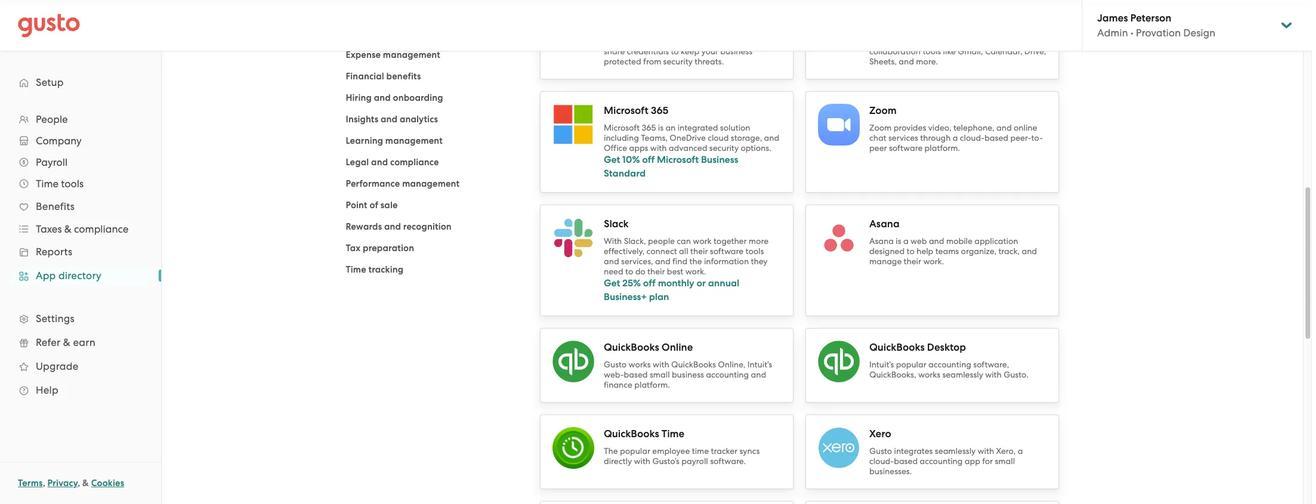 Task type: locate. For each thing, give the bounding box(es) containing it.
collaboration
[[869, 47, 921, 56]]

gusto navigation element
[[0, 51, 161, 421]]

0 vertical spatial &
[[64, 223, 72, 235]]

and inside zoom zoom provides video, telephone, and online chat services through a cloud-based peer-to- peer software platform.
[[996, 123, 1012, 132]]

connect
[[647, 246, 677, 256]]

& right taxes
[[64, 223, 72, 235]]

popular inside quickbooks time the popular employee time tracker syncs directly with gusto's payroll software.
[[620, 446, 650, 456]]

reports
[[36, 246, 72, 258]]

0 vertical spatial business
[[924, 36, 956, 46]]

benefits link
[[12, 196, 149, 217]]

password
[[653, 26, 690, 36]]

off inside slack with slack, people can work together more effectively, connect all their software tools and services, and find the information they need to do their best work. get 25% off monthly or annual business+ plan
[[643, 277, 656, 289]]

1 vertical spatial security
[[709, 143, 739, 153]]

a right through
[[953, 133, 958, 143]]

payroll button
[[12, 152, 149, 173]]

1 vertical spatial their
[[904, 257, 921, 266]]

zoom
[[869, 104, 897, 117], [869, 123, 892, 132]]

generate,
[[677, 36, 714, 46]]

0 vertical spatial time
[[36, 178, 59, 190]]

1 vertical spatial based
[[624, 370, 648, 379]]

0 vertical spatial off
[[642, 154, 655, 165]]

0 horizontal spatial tools
[[61, 178, 84, 190]]

0 horizontal spatial gusto
[[604, 360, 627, 369]]

is inside lastpass is a password manager that empowers users to generate, secure, and share credentials to keep your business protected from security threats.
[[638, 26, 643, 36]]

app directory
[[36, 270, 101, 282]]

reports link
[[12, 241, 149, 263]]

0 vertical spatial seamlessly
[[942, 370, 983, 379]]

, left privacy
[[43, 478, 45, 489]]

1 vertical spatial work.
[[685, 267, 706, 276]]

work. down 'help'
[[923, 257, 944, 266]]

lastpass
[[604, 26, 636, 36]]

0 horizontal spatial intuit's
[[747, 360, 772, 369]]

popular up directly
[[620, 446, 650, 456]]

lastpass is a password manager that empowers users to generate, secure, and share credentials to keep your business protected from security threats. button
[[540, 0, 794, 79]]

is up designed
[[896, 236, 901, 246]]

0 vertical spatial tools
[[923, 47, 941, 56]]

a left web
[[903, 236, 909, 246]]

software up information
[[710, 246, 743, 256]]

1 vertical spatial gusto
[[869, 446, 892, 456]]

gusto
[[604, 360, 627, 369], [869, 446, 892, 456]]

0 vertical spatial small
[[650, 370, 670, 379]]

a up includes at the right
[[998, 26, 1003, 36]]

1 intuit's from the left
[[747, 360, 772, 369]]

1 asana from the top
[[869, 218, 900, 230]]

xero
[[869, 428, 891, 440]]

hiring and onboarding
[[346, 92, 443, 103]]

taxes & compliance
[[36, 223, 129, 235]]

works inside quickbooks desktop intuit's popular accounting software, quickbooks, works seamlessly with gusto.
[[918, 370, 940, 379]]

1 horizontal spatial your
[[905, 36, 922, 46]]

directly
[[604, 456, 632, 466]]

accounting inside xero gusto integrates seamlessly with xero, a cloud-based accounting app for small businesses.
[[920, 456, 963, 466]]

their down work
[[690, 246, 708, 256]]

1 vertical spatial for
[[982, 456, 993, 466]]

0 horizontal spatial ,
[[43, 478, 45, 489]]

0 vertical spatial asana
[[869, 218, 900, 230]]

seamlessly down 'software,'
[[942, 370, 983, 379]]

popular for time
[[620, 446, 650, 456]]

cloud- up "businesses."
[[869, 456, 894, 466]]

2 vertical spatial business
[[672, 370, 704, 379]]

your inside 'google workspace plans provide a custom email for your business and includes collaboration tools like gmail, calendar, drive, sheets, and more.'
[[905, 36, 922, 46]]

organize,
[[961, 246, 996, 256]]

popular inside quickbooks desktop intuit's popular accounting software, quickbooks, works seamlessly with gusto.
[[896, 360, 926, 369]]

business down secure,
[[720, 47, 752, 56]]

time up employee
[[662, 428, 684, 440]]

business down online
[[672, 370, 704, 379]]

tools
[[923, 47, 941, 56], [61, 178, 84, 190], [746, 246, 764, 256]]

tools inside slack with slack, people can work together more effectively, connect all their software tools and services, and find the information they need to do their best work. get 25% off monthly or annual business+ plan
[[746, 246, 764, 256]]

platform. right finance on the left bottom
[[634, 380, 670, 390]]

management up recognition
[[402, 178, 460, 189]]

0 horizontal spatial popular
[[620, 446, 650, 456]]

integrated
[[678, 123, 718, 132]]

to left do
[[625, 267, 633, 276]]

2 vertical spatial accounting
[[920, 456, 963, 466]]

1 horizontal spatial software
[[889, 143, 923, 153]]

with up app
[[978, 446, 994, 456]]

cookies button
[[91, 476, 124, 490]]

time tools
[[36, 178, 84, 190]]

insights
[[346, 114, 378, 125]]

off down apps
[[642, 154, 655, 165]]

their right do
[[647, 267, 665, 276]]

get inside slack with slack, people can work together more effectively, connect all their software tools and services, and find the information they need to do their best work. get 25% off monthly or annual business+ plan
[[604, 277, 620, 289]]

security down cloud
[[709, 143, 739, 153]]

time inside the time tools dropdown button
[[36, 178, 59, 190]]

0 horizontal spatial works
[[629, 360, 651, 369]]

1 horizontal spatial list
[[346, 0, 522, 277]]

1 vertical spatial compliance
[[74, 223, 129, 235]]

2 horizontal spatial business
[[924, 36, 956, 46]]

1 horizontal spatial popular
[[896, 360, 926, 369]]

people button
[[12, 109, 149, 130]]

their down 'help'
[[904, 257, 921, 266]]

work. down the
[[685, 267, 706, 276]]

software,
[[973, 360, 1009, 369]]

tracking
[[368, 264, 403, 275]]

0 horizontal spatial cloud-
[[869, 456, 894, 466]]

tax
[[346, 243, 361, 254]]

a up the 'users'
[[645, 26, 651, 36]]

0 vertical spatial is
[[638, 26, 643, 36]]

quickbooks for quickbooks online
[[604, 341, 659, 354]]

1 vertical spatial cloud-
[[869, 456, 894, 466]]

chat
[[869, 133, 886, 143]]

1 vertical spatial seamlessly
[[935, 446, 976, 456]]

0 vertical spatial get
[[604, 154, 620, 165]]

platform. inside quickbooks online gusto works with quickbooks online, intuit's web-based small business accounting and finance platform.
[[634, 380, 670, 390]]

1 horizontal spatial works
[[918, 370, 940, 379]]

0 vertical spatial for
[[893, 36, 903, 46]]

0 horizontal spatial platform.
[[634, 380, 670, 390]]

2 vertical spatial management
[[402, 178, 460, 189]]

point
[[346, 200, 367, 211]]

drive,
[[1024, 47, 1046, 56]]

management for performance management
[[402, 178, 460, 189]]

empowers
[[604, 36, 644, 46]]

is inside microsoft 365 microsoft 365 is an integrated solution including teams, onedrive cloud storage, and office apps with advanced security options. get 10% off microsoft business standard
[[658, 123, 663, 132]]

quickbooks up 'the'
[[604, 428, 659, 440]]

0 horizontal spatial small
[[650, 370, 670, 379]]

security down keep
[[663, 57, 693, 66]]

1 horizontal spatial their
[[690, 246, 708, 256]]

quickbooks time logo image
[[552, 427, 594, 469]]

list containing expense management
[[346, 0, 522, 277]]

and
[[745, 36, 760, 46], [958, 36, 974, 46], [899, 57, 914, 66], [374, 92, 391, 103], [381, 114, 397, 125], [996, 123, 1012, 132], [764, 133, 779, 143], [371, 157, 388, 168], [384, 221, 401, 232], [929, 236, 944, 246], [1022, 246, 1037, 256], [604, 257, 619, 266], [655, 257, 670, 266], [751, 370, 766, 379]]

0 vertical spatial based
[[984, 133, 1008, 143]]

intuit's
[[747, 360, 772, 369], [869, 360, 894, 369]]

with down online
[[653, 360, 669, 369]]

1 vertical spatial get
[[604, 277, 620, 289]]

your up threats.
[[701, 47, 718, 56]]

compliance up "performance management"
[[390, 157, 439, 168]]

tools up the more.
[[923, 47, 941, 56]]

intuit's inside quickbooks desktop intuit's popular accounting software, quickbooks, works seamlessly with gusto.
[[869, 360, 894, 369]]

web
[[911, 236, 927, 246]]

provation
[[1136, 27, 1181, 39]]

1 horizontal spatial gusto
[[869, 446, 892, 456]]

learning management
[[346, 135, 443, 146]]

1 horizontal spatial tools
[[746, 246, 764, 256]]

2 intuit's from the left
[[869, 360, 894, 369]]

quickbooks up web-
[[604, 341, 659, 354]]

web-
[[604, 370, 624, 379]]

0 horizontal spatial work.
[[685, 267, 706, 276]]

1 vertical spatial time
[[346, 264, 366, 275]]

1 horizontal spatial is
[[658, 123, 663, 132]]

based left peer-
[[984, 133, 1008, 143]]

based inside zoom zoom provides video, telephone, and online chat services through a cloud-based peer-to- peer software platform.
[[984, 133, 1008, 143]]

quickbooks online logo image
[[552, 341, 594, 382]]

legal and compliance link
[[346, 157, 439, 168]]

time down tax
[[346, 264, 366, 275]]

quickbooks inside quickbooks time the popular employee time tracker syncs directly with gusto's payroll software.
[[604, 428, 659, 440]]

business up like
[[924, 36, 956, 46]]

0 vertical spatial platform.
[[925, 143, 960, 153]]

1 vertical spatial tools
[[61, 178, 84, 190]]

popular up quickbooks,
[[896, 360, 926, 369]]

0 vertical spatial compliance
[[390, 157, 439, 168]]

platform. down through
[[925, 143, 960, 153]]

time down 'payroll'
[[36, 178, 59, 190]]

to inside slack with slack, people can work together more effectively, connect all their software tools and services, and find the information they need to do their best work. get 25% off monthly or annual business+ plan
[[625, 267, 633, 276]]

quickbooks down online
[[671, 360, 716, 369]]

app
[[965, 456, 980, 466]]

1 horizontal spatial ,
[[78, 478, 80, 489]]

1 vertical spatial &
[[63, 337, 70, 348]]

business inside 'google workspace plans provide a custom email for your business and includes collaboration tools like gmail, calendar, drive, sheets, and more.'
[[924, 36, 956, 46]]

0 horizontal spatial list
[[0, 109, 161, 402]]

0 vertical spatial accounting
[[928, 360, 971, 369]]

rewards
[[346, 221, 382, 232]]

to inside the asana asana is a web and mobile application designed to help teams organize, track, and manage their work.
[[907, 246, 915, 256]]

accounting down desktop
[[928, 360, 971, 369]]

0 vertical spatial management
[[383, 50, 440, 60]]

0 vertical spatial cloud-
[[960, 133, 984, 143]]

seamlessly up app
[[935, 446, 976, 456]]

0 vertical spatial gusto
[[604, 360, 627, 369]]

2 vertical spatial based
[[894, 456, 918, 466]]

0 horizontal spatial for
[[893, 36, 903, 46]]

gusto's
[[652, 456, 680, 466]]

your
[[905, 36, 922, 46], [701, 47, 718, 56]]

taxes
[[36, 223, 62, 235]]

1 horizontal spatial cloud-
[[960, 133, 984, 143]]

quickbooks up quickbooks,
[[869, 341, 925, 354]]

365 up "an"
[[651, 104, 668, 117]]

list
[[346, 0, 522, 277], [0, 109, 161, 402]]

works down desktop
[[918, 370, 940, 379]]

desktop
[[927, 341, 966, 354]]

together
[[714, 236, 747, 246]]

businesses.
[[869, 467, 912, 476]]

management up benefits
[[383, 50, 440, 60]]

1 horizontal spatial security
[[709, 143, 739, 153]]

a right xero,
[[1018, 446, 1023, 456]]

1 zoom from the top
[[869, 104, 897, 117]]

popular for desktop
[[896, 360, 926, 369]]

annual
[[708, 277, 739, 289]]

& inside dropdown button
[[64, 223, 72, 235]]

0 vertical spatial security
[[663, 57, 693, 66]]

0 horizontal spatial is
[[638, 26, 643, 36]]

2 get from the top
[[604, 277, 620, 289]]

1 vertical spatial your
[[701, 47, 718, 56]]

based down integrates
[[894, 456, 918, 466]]

2 vertical spatial &
[[82, 478, 89, 489]]

2 vertical spatial tools
[[746, 246, 764, 256]]

is up empowers
[[638, 26, 643, 36]]

that
[[729, 26, 745, 36]]

quickbooks inside quickbooks desktop intuit's popular accounting software, quickbooks, works seamlessly with gusto.
[[869, 341, 925, 354]]

tools inside 'google workspace plans provide a custom email for your business and includes collaboration tools like gmail, calendar, drive, sheets, and more.'
[[923, 47, 941, 56]]

0 horizontal spatial business
[[672, 370, 704, 379]]

0 vertical spatial your
[[905, 36, 922, 46]]

is left "an"
[[658, 123, 663, 132]]

& left cookies button
[[82, 478, 89, 489]]

2 vertical spatial their
[[647, 267, 665, 276]]

1 horizontal spatial for
[[982, 456, 993, 466]]

a inside the asana asana is a web and mobile application designed to help teams organize, track, and manage their work.
[[903, 236, 909, 246]]

credentials
[[627, 47, 669, 56]]

to down web
[[907, 246, 915, 256]]

based
[[984, 133, 1008, 143], [624, 370, 648, 379], [894, 456, 918, 466]]

0 horizontal spatial their
[[647, 267, 665, 276]]

for up the collaboration
[[893, 36, 903, 46]]

0 horizontal spatial software
[[710, 246, 743, 256]]

1 vertical spatial business
[[720, 47, 752, 56]]

1 vertical spatial asana
[[869, 236, 894, 246]]

based inside quickbooks online gusto works with quickbooks online, intuit's web-based small business accounting and finance platform.
[[624, 370, 648, 379]]

& left earn
[[63, 337, 70, 348]]

gusto down xero
[[869, 446, 892, 456]]

they
[[751, 257, 768, 266]]

1 vertical spatial works
[[918, 370, 940, 379]]

2 vertical spatial is
[[896, 236, 901, 246]]

1 horizontal spatial intuit's
[[869, 360, 894, 369]]

0 vertical spatial zoom
[[869, 104, 897, 117]]

accounting inside quickbooks online gusto works with quickbooks online, intuit's web-based small business accounting and finance platform.
[[706, 370, 749, 379]]

0 vertical spatial their
[[690, 246, 708, 256]]

quickbooks for quickbooks desktop
[[869, 341, 925, 354]]

secure,
[[716, 36, 743, 46]]

compliance up reports link
[[74, 223, 129, 235]]

1 vertical spatial popular
[[620, 446, 650, 456]]

1 vertical spatial zoom
[[869, 123, 892, 132]]

asana logo image
[[818, 217, 860, 259]]

seamlessly
[[942, 370, 983, 379], [935, 446, 976, 456]]

benefits
[[36, 200, 75, 212]]

, left cookies button
[[78, 478, 80, 489]]

1 horizontal spatial based
[[894, 456, 918, 466]]

1 vertical spatial accounting
[[706, 370, 749, 379]]

manager
[[692, 26, 727, 36]]

platform. inside zoom zoom provides video, telephone, and online chat services through a cloud-based peer-to- peer software platform.
[[925, 143, 960, 153]]

software down services
[[889, 143, 923, 153]]

accounting down integrates
[[920, 456, 963, 466]]

1 vertical spatial microsoft
[[604, 123, 640, 132]]

management
[[383, 50, 440, 60], [385, 135, 443, 146], [402, 178, 460, 189]]

0 vertical spatial popular
[[896, 360, 926, 369]]

cloud- inside xero gusto integrates seamlessly with xero, a cloud-based accounting app for small businesses.
[[869, 456, 894, 466]]

off down do
[[643, 277, 656, 289]]

2 vertical spatial time
[[662, 428, 684, 440]]

recognition
[[403, 221, 452, 232]]

a inside lastpass is a password manager that empowers users to generate, secure, and share credentials to keep your business protected from security threats.
[[645, 26, 651, 36]]

0 horizontal spatial based
[[624, 370, 648, 379]]

cloud- down telephone,
[[960, 133, 984, 143]]

0 horizontal spatial your
[[701, 47, 718, 56]]

0 vertical spatial software
[[889, 143, 923, 153]]

1 vertical spatial is
[[658, 123, 663, 132]]

0 horizontal spatial compliance
[[74, 223, 129, 235]]

tools down 'payroll' dropdown button
[[61, 178, 84, 190]]

to left keep
[[671, 47, 679, 56]]

with left gusto's
[[634, 456, 650, 466]]

1 vertical spatial small
[[995, 456, 1015, 466]]

management down analytics
[[385, 135, 443, 146]]

quickbooks for quickbooks time
[[604, 428, 659, 440]]

insights and analytics
[[346, 114, 438, 125]]

gusto up web-
[[604, 360, 627, 369]]

intuit's up quickbooks,
[[869, 360, 894, 369]]

1 get from the top
[[604, 154, 620, 165]]

1 vertical spatial 365
[[642, 123, 656, 132]]

information
[[704, 257, 749, 266]]

small down online
[[650, 370, 670, 379]]

compliance for taxes & compliance
[[74, 223, 129, 235]]

microsoft 365 microsoft 365 is an integrated solution including teams, onedrive cloud storage, and office apps with advanced security options. get 10% off microsoft business standard
[[604, 104, 779, 179]]

1 vertical spatial off
[[643, 277, 656, 289]]

intuit's right online,
[[747, 360, 772, 369]]

with down 'software,'
[[985, 370, 1002, 379]]

tools down more
[[746, 246, 764, 256]]

get down office
[[604, 154, 620, 165]]

hiring
[[346, 92, 372, 103]]

terms , privacy , & cookies
[[18, 478, 124, 489]]

video,
[[928, 123, 951, 132]]

telephone,
[[953, 123, 994, 132]]

2 horizontal spatial time
[[662, 428, 684, 440]]

expense management
[[346, 50, 440, 60]]

a inside xero gusto integrates seamlessly with xero, a cloud-based accounting app for small businesses.
[[1018, 446, 1023, 456]]

1 horizontal spatial work.
[[923, 257, 944, 266]]

microsoft
[[604, 104, 648, 117], [604, 123, 640, 132], [657, 154, 699, 165]]

accounting down online,
[[706, 370, 749, 379]]

the
[[689, 257, 702, 266]]

for right app
[[982, 456, 993, 466]]

1 vertical spatial software
[[710, 246, 743, 256]]

your down workspace at the top of page
[[905, 36, 922, 46]]

1 horizontal spatial business
[[720, 47, 752, 56]]

compliance inside dropdown button
[[74, 223, 129, 235]]

their inside the asana asana is a web and mobile application designed to help teams organize, track, and manage their work.
[[904, 257, 921, 266]]

0 horizontal spatial security
[[663, 57, 693, 66]]

0 vertical spatial work.
[[923, 257, 944, 266]]

business+
[[604, 291, 647, 302]]

teams
[[935, 246, 959, 256]]

365 up the teams,
[[642, 123, 656, 132]]

and inside quickbooks online gusto works with quickbooks online, intuit's web-based small business accounting and finance platform.
[[751, 370, 766, 379]]

based up finance on the left bottom
[[624, 370, 648, 379]]

workspace
[[900, 26, 942, 36]]

get down need
[[604, 277, 620, 289]]

works up finance on the left bottom
[[629, 360, 651, 369]]

keep
[[681, 47, 699, 56]]

with down the teams,
[[650, 143, 667, 153]]

small down xero,
[[995, 456, 1015, 466]]

email
[[869, 36, 891, 46]]



Task type: describe. For each thing, give the bounding box(es) containing it.
with inside microsoft 365 microsoft 365 is an integrated solution including teams, onedrive cloud storage, and office apps with advanced security options. get 10% off microsoft business standard
[[650, 143, 667, 153]]

privacy link
[[47, 478, 78, 489]]

privacy
[[47, 478, 78, 489]]

quickbooks time the popular employee time tracker syncs directly with gusto's payroll software.
[[604, 428, 760, 466]]

microsoft 365 logo image
[[552, 104, 594, 146]]

with inside quickbooks desktop intuit's popular accounting software, quickbooks, works seamlessly with gusto.
[[985, 370, 1002, 379]]

with inside xero gusto integrates seamlessly with xero, a cloud-based accounting app for small businesses.
[[978, 446, 994, 456]]

quickbooks online gusto works with quickbooks online, intuit's web-based small business accounting and finance platform.
[[604, 341, 772, 390]]

preparation
[[363, 243, 414, 254]]

compliance for legal and compliance
[[390, 157, 439, 168]]

app
[[36, 270, 56, 282]]

to-
[[1031, 133, 1043, 143]]

settings link
[[12, 308, 149, 329]]

manage
[[869, 257, 902, 266]]

0 vertical spatial microsoft
[[604, 104, 648, 117]]

time for time tools
[[36, 178, 59, 190]]

home image
[[18, 13, 80, 37]]

mobile
[[946, 236, 972, 246]]

refer & earn
[[36, 337, 95, 348]]

1 , from the left
[[43, 478, 45, 489]]

google
[[869, 26, 898, 36]]

google workspace plans provide a custom email for your business and includes collaboration tools like gmail, calendar, drive, sheets, and more.
[[869, 26, 1046, 66]]

& for earn
[[63, 337, 70, 348]]

based inside xero gusto integrates seamlessly with xero, a cloud-based accounting app for small businesses.
[[894, 456, 918, 466]]

security inside lastpass is a password manager that empowers users to generate, secure, and share credentials to keep your business protected from security threats.
[[663, 57, 693, 66]]

tools inside dropdown button
[[61, 178, 84, 190]]

expense
[[346, 50, 381, 60]]

rewards and recognition link
[[346, 221, 452, 232]]

storage,
[[731, 133, 762, 143]]

people
[[648, 236, 675, 246]]

off inside microsoft 365 microsoft 365 is an integrated solution including teams, onedrive cloud storage, and office apps with advanced security options. get 10% off microsoft business standard
[[642, 154, 655, 165]]

cloud
[[708, 133, 729, 143]]

management for expense management
[[383, 50, 440, 60]]

for inside 'google workspace plans provide a custom email for your business and includes collaboration tools like gmail, calendar, drive, sheets, and more.'
[[893, 36, 903, 46]]

asana asana is a web and mobile application designed to help teams organize, track, and manage their work.
[[869, 218, 1037, 266]]

payroll
[[36, 156, 68, 168]]

sheets,
[[869, 57, 897, 66]]

james
[[1097, 12, 1128, 24]]

cloud- inside zoom zoom provides video, telephone, and online chat services through a cloud-based peer-to- peer software platform.
[[960, 133, 984, 143]]

quickbooks desktop logo image
[[818, 341, 860, 382]]

employee
[[652, 446, 690, 456]]

expense management link
[[346, 50, 440, 60]]

software.
[[710, 456, 746, 466]]

and inside lastpass is a password manager that empowers users to generate, secure, and share credentials to keep your business protected from security threats.
[[745, 36, 760, 46]]

accounting inside quickbooks desktop intuit's popular accounting software, quickbooks, works seamlessly with gusto.
[[928, 360, 971, 369]]

with inside quickbooks time the popular employee time tracker syncs directly with gusto's payroll software.
[[634, 456, 650, 466]]

management for learning management
[[385, 135, 443, 146]]

get inside microsoft 365 microsoft 365 is an integrated solution including teams, onedrive cloud storage, and office apps with advanced security options. get 10% off microsoft business standard
[[604, 154, 620, 165]]

with
[[604, 236, 622, 246]]

people
[[36, 113, 68, 125]]

time for time tracking
[[346, 264, 366, 275]]

tracker
[[711, 446, 737, 456]]

a inside 'google workspace plans provide a custom email for your business and includes collaboration tools like gmail, calendar, drive, sheets, and more.'
[[998, 26, 1003, 36]]

work. inside the asana asana is a web and mobile application designed to help teams organize, track, and manage their work.
[[923, 257, 944, 266]]

or
[[697, 277, 706, 289]]

quickbooks desktop intuit's popular accounting software, quickbooks, works seamlessly with gusto.
[[869, 341, 1028, 379]]

tools for google
[[923, 47, 941, 56]]

0 vertical spatial 365
[[651, 104, 668, 117]]

gusto.
[[1004, 370, 1028, 379]]

slack logo image
[[552, 217, 594, 259]]

xero gusto integrates seamlessly with xero, a cloud-based accounting app for small businesses.
[[869, 428, 1023, 476]]

for inside xero gusto integrates seamlessly with xero, a cloud-based accounting app for small businesses.
[[982, 456, 993, 466]]

2 vertical spatial microsoft
[[657, 154, 699, 165]]

teams,
[[641, 133, 668, 143]]

insights and analytics link
[[346, 114, 438, 125]]

effectively,
[[604, 246, 645, 256]]

25%
[[622, 277, 641, 289]]

gusto inside quickbooks online gusto works with quickbooks online, intuit's web-based small business accounting and finance platform.
[[604, 360, 627, 369]]

lastpass is a password manager that empowers users to generate, secure, and share credentials to keep your business protected from security threats.
[[604, 26, 760, 66]]

business inside quickbooks online gusto works with quickbooks online, intuit's web-based small business accounting and finance platform.
[[672, 370, 704, 379]]

an
[[665, 123, 676, 132]]

small inside quickbooks online gusto works with quickbooks online, intuit's web-based small business accounting and finance platform.
[[650, 370, 670, 379]]

2 zoom from the top
[[869, 123, 892, 132]]

work. inside slack with slack, people can work together more effectively, connect all their software tools and services, and find the information they need to do their best work. get 25% off monthly or annual business+ plan
[[685, 267, 706, 276]]

•
[[1130, 27, 1133, 39]]

gusto inside xero gusto integrates seamlessly with xero, a cloud-based accounting app for small businesses.
[[869, 446, 892, 456]]

earn
[[73, 337, 95, 348]]

directory
[[58, 270, 101, 282]]

help
[[36, 384, 58, 396]]

calendar,
[[985, 47, 1022, 56]]

2 , from the left
[[78, 478, 80, 489]]

intuit's inside quickbooks online gusto works with quickbooks online, intuit's web-based small business accounting and finance platform.
[[747, 360, 772, 369]]

legal and compliance
[[346, 157, 439, 168]]

to down password at top
[[667, 36, 675, 46]]

settings
[[36, 313, 75, 325]]

small inside xero gusto integrates seamlessly with xero, a cloud-based accounting app for small businesses.
[[995, 456, 1015, 466]]

peer
[[869, 143, 887, 153]]

list containing people
[[0, 109, 161, 402]]

upgrade
[[36, 360, 78, 372]]

performance
[[346, 178, 400, 189]]

company
[[36, 135, 82, 147]]

point of sale
[[346, 200, 398, 211]]

software inside slack with slack, people can work together more effectively, connect all their software tools and services, and find the information they need to do their best work. get 25% off monthly or annual business+ plan
[[710, 246, 743, 256]]

learning
[[346, 135, 383, 146]]

time tracking
[[346, 264, 403, 275]]

time tracking link
[[346, 264, 403, 275]]

learning management link
[[346, 135, 443, 146]]

financial
[[346, 71, 384, 82]]

best
[[667, 267, 683, 276]]

security inside microsoft 365 microsoft 365 is an integrated solution including teams, onedrive cloud storage, and office apps with advanced security options. get 10% off microsoft business standard
[[709, 143, 739, 153]]

and inside microsoft 365 microsoft 365 is an integrated solution including teams, onedrive cloud storage, and office apps with advanced security options. get 10% off microsoft business standard
[[764, 133, 779, 143]]

rewards and recognition
[[346, 221, 452, 232]]

10%
[[622, 154, 640, 165]]

seamlessly inside quickbooks desktop intuit's popular accounting software, quickbooks, works seamlessly with gusto.
[[942, 370, 983, 379]]

works inside quickbooks online gusto works with quickbooks online, intuit's web-based small business accounting and finance platform.
[[629, 360, 651, 369]]

sale
[[380, 200, 398, 211]]

setup link
[[12, 72, 149, 93]]

xero logo image
[[818, 427, 860, 469]]

seamlessly inside xero gusto integrates seamlessly with xero, a cloud-based accounting app for small businesses.
[[935, 446, 976, 456]]

slack,
[[624, 236, 646, 246]]

zoom logo image
[[818, 104, 860, 146]]

financial benefits
[[346, 71, 421, 82]]

your inside lastpass is a password manager that empowers users to generate, secure, and share credentials to keep your business protected from security threats.
[[701, 47, 718, 56]]

time inside quickbooks time the popular employee time tracker syncs directly with gusto's payroll software.
[[662, 428, 684, 440]]

options.
[[741, 143, 771, 153]]

legal
[[346, 157, 369, 168]]

through
[[920, 133, 951, 143]]

apps
[[629, 143, 648, 153]]

plans
[[944, 26, 965, 36]]

services,
[[621, 257, 653, 266]]

business inside lastpass is a password manager that empowers users to generate, secure, and share credentials to keep your business protected from security threats.
[[720, 47, 752, 56]]

point of sale link
[[346, 200, 398, 211]]

a inside zoom zoom provides video, telephone, and online chat services through a cloud-based peer-to- peer software platform.
[[953, 133, 958, 143]]

& for compliance
[[64, 223, 72, 235]]

is inside the asana asana is a web and mobile application designed to help teams organize, track, and manage their work.
[[896, 236, 901, 246]]

solution
[[720, 123, 750, 132]]

performance management
[[346, 178, 460, 189]]

find
[[672, 257, 687, 266]]

2 asana from the top
[[869, 236, 894, 246]]

can
[[677, 236, 691, 246]]

online,
[[718, 360, 745, 369]]

software inside zoom zoom provides video, telephone, and online chat services through a cloud-based peer-to- peer software platform.
[[889, 143, 923, 153]]

refer
[[36, 337, 60, 348]]

quickbooks,
[[869, 370, 916, 379]]

hiring and onboarding link
[[346, 92, 443, 103]]

tools for slack
[[746, 246, 764, 256]]

with inside quickbooks online gusto works with quickbooks online, intuit's web-based small business accounting and finance platform.
[[653, 360, 669, 369]]



Task type: vqa. For each thing, say whether or not it's contained in the screenshot.
Support at left bottom
no



